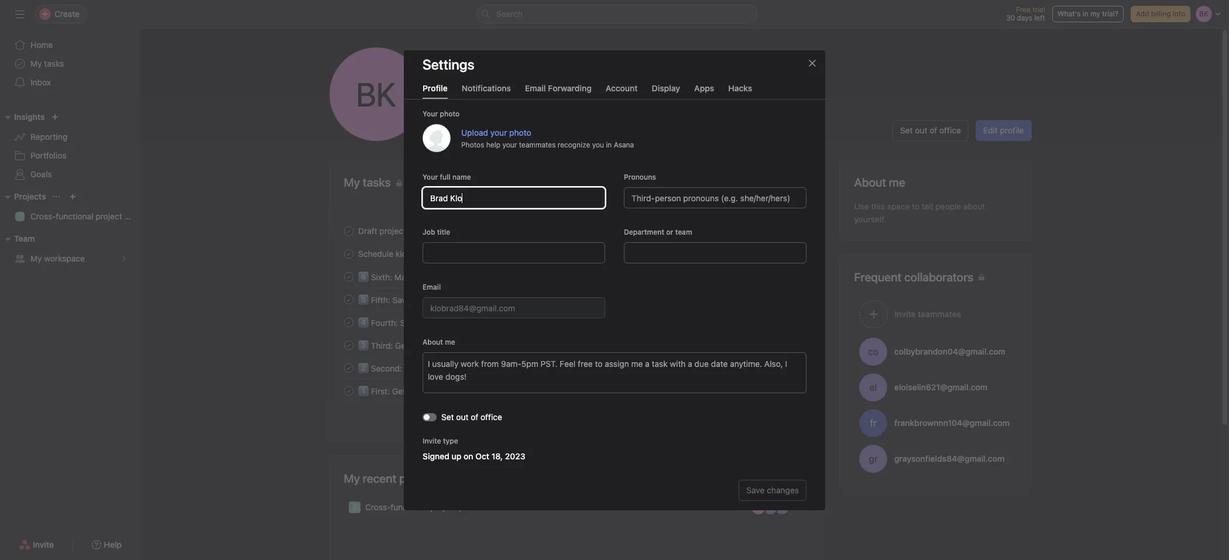 Task type: locate. For each thing, give the bounding box(es) containing it.
0 horizontal spatial save
[[392, 295, 411, 305]]

completed checkbox left 5️⃣
[[342, 292, 356, 306]]

completed image for draft
[[342, 224, 356, 238]]

2 horizontal spatial project
[[430, 502, 457, 512]]

the
[[422, 364, 434, 373]]

get right third:
[[395, 341, 408, 351]]

4 completed checkbox from the top
[[342, 338, 356, 352]]

1 vertical spatial time
[[413, 295, 429, 305]]

1 vertical spatial invite
[[33, 540, 54, 550]]

on left "top"
[[419, 318, 428, 328]]

2 horizontal spatial in
[[1083, 9, 1089, 18]]

stay
[[400, 318, 417, 328]]

0 vertical spatial email
[[525, 83, 546, 93]]

your full name
[[423, 172, 471, 181]]

3 completed checkbox from the top
[[342, 292, 356, 306]]

invite inside "invite" 'button'
[[33, 540, 54, 550]]

0 horizontal spatial tasks
[[44, 59, 64, 68]]

invite type signed up on oct 18, 2023
[[423, 436, 525, 461]]

project down recent projects
[[430, 502, 457, 512]]

1 tuesday from the top
[[779, 364, 806, 372]]

1 horizontal spatial co
[[868, 346, 878, 357]]

completed checkbox for 5️⃣
[[342, 292, 356, 306]]

cross-functional project plan inside "link"
[[30, 211, 140, 221]]

completed image for 5️⃣
[[342, 292, 356, 306]]

1 horizontal spatial set
[[900, 125, 913, 135]]

completed checkbox left 6️⃣
[[342, 270, 356, 284]]

1 vertical spatial on
[[464, 451, 473, 461]]

bk
[[356, 75, 396, 114], [754, 503, 763, 512]]

free trial 30 days left
[[1006, 5, 1045, 22]]

name
[[452, 172, 471, 181]]

home
[[30, 40, 53, 50]]

projects button
[[0, 190, 46, 204]]

1 horizontal spatial out
[[915, 125, 927, 135]]

completed checkbox left 1️⃣
[[342, 384, 356, 398]]

asana right collaborating
[[503, 295, 526, 305]]

save left 'changes' at the bottom right
[[747, 485, 765, 495]]

work right "make"
[[417, 272, 435, 282]]

0 vertical spatial completed checkbox
[[342, 224, 356, 238]]

0 vertical spatial co
[[868, 346, 878, 357]]

0 vertical spatial on
[[419, 318, 428, 328]]

6 completed checkbox from the top
[[342, 384, 356, 398]]

of up 'invite type signed up on oct 18, 2023'
[[471, 412, 478, 422]]

0 horizontal spatial cross-
[[30, 211, 56, 221]]

set out of office button
[[893, 120, 969, 141]]

people
[[936, 201, 961, 211]]

0 vertical spatial tuesday button
[[779, 364, 806, 372]]

el up 'fr'
[[869, 382, 877, 392]]

el
[[869, 382, 877, 392], [779, 503, 785, 512]]

you inside upload your photo photos help your teammates recognize you in asana
[[592, 140, 604, 149]]

1 vertical spatial functional
[[390, 502, 428, 512]]

my for my recent projects
[[344, 472, 360, 485]]

get right first:
[[392, 386, 405, 396]]

plan inside "link"
[[124, 211, 140, 221]]

edit
[[983, 125, 998, 135]]

0 horizontal spatial photo
[[440, 109, 460, 118]]

Completed checkbox
[[342, 224, 356, 238], [342, 315, 356, 329]]

completed image
[[342, 247, 356, 261], [342, 270, 356, 284], [342, 315, 356, 329], [342, 361, 356, 375]]

completed image for schedule
[[342, 247, 356, 261]]

completed image
[[342, 224, 356, 238], [342, 292, 356, 306], [342, 338, 356, 352], [342, 384, 356, 398]]

days
[[1017, 13, 1033, 22]]

0 vertical spatial project
[[96, 211, 122, 221]]

space
[[887, 201, 910, 211]]

project left brief
[[379, 226, 406, 236]]

2️⃣
[[358, 364, 368, 373]]

1 vertical spatial out
[[456, 412, 469, 422]]

1 vertical spatial plan
[[459, 502, 475, 512]]

your up help
[[490, 127, 507, 137]]

invite for invite type signed up on oct 18, 2023
[[423, 436, 441, 445]]

3️⃣
[[358, 341, 368, 351]]

oct right –
[[784, 249, 796, 258]]

0 vertical spatial office
[[940, 125, 961, 135]]

in inside upload your photo photos help your teammates recognize you in asana
[[606, 140, 612, 149]]

0 vertical spatial of
[[930, 125, 937, 135]]

2 tuesday button from the top
[[779, 386, 806, 395]]

0 horizontal spatial on
[[419, 318, 428, 328]]

1 horizontal spatial set out of office
[[900, 125, 961, 135]]

completed image left 6️⃣
[[342, 270, 356, 284]]

changes
[[767, 485, 799, 495]]

3 completed image from the top
[[342, 315, 356, 329]]

profile
[[1000, 125, 1024, 135]]

right
[[485, 364, 503, 373]]

1️⃣ first: get started using my tasks
[[358, 386, 493, 396]]

of left the edit
[[930, 125, 937, 135]]

completed image left the 2️⃣
[[342, 361, 356, 375]]

teams element
[[0, 228, 140, 270]]

completed image for 3️⃣
[[342, 338, 356, 352]]

None text field
[[624, 242, 807, 263], [423, 297, 605, 318], [624, 242, 807, 263], [423, 297, 605, 318]]

1 horizontal spatial tasks
[[473, 386, 493, 396]]

1 vertical spatial set
[[441, 412, 454, 422]]

0 vertical spatial plan
[[124, 211, 140, 221]]

1 vertical spatial bk
[[754, 503, 763, 512]]

on
[[419, 318, 428, 328], [464, 451, 473, 461]]

email forwarding
[[525, 83, 592, 93]]

office inside set out of office button
[[940, 125, 961, 135]]

photo down profile button
[[440, 109, 460, 118]]

my for my workspace
[[30, 253, 42, 263]]

time right local
[[507, 101, 523, 111]]

cross- right list icon
[[365, 502, 390, 512]]

1 vertical spatial completed checkbox
[[342, 315, 356, 329]]

0 vertical spatial photo
[[440, 109, 460, 118]]

1 horizontal spatial you
[[592, 140, 604, 149]]

completed image left 4️⃣
[[342, 315, 356, 329]]

completed image left 1️⃣
[[342, 384, 356, 398]]

work up sections
[[492, 318, 510, 328]]

1 tuesday button from the top
[[779, 364, 806, 372]]

completed checkbox left 3️⃣
[[342, 338, 356, 352]]

Third-person pronouns (e.g. she/her/hers) text field
[[624, 187, 807, 208]]

inbox link
[[7, 73, 133, 92]]

0 vertical spatial get
[[395, 341, 408, 351]]

photo up teammates
[[509, 127, 531, 137]]

0 vertical spatial invite
[[423, 436, 441, 445]]

completed checkbox for draft
[[342, 224, 356, 238]]

office up 'invite type signed up on oct 18, 2023'
[[481, 412, 502, 422]]

frankbrownnn104@gmail.com
[[894, 418, 1010, 428]]

edit profile button
[[976, 120, 1032, 141]]

about
[[964, 201, 985, 211]]

set out of office switch
[[423, 413, 437, 421]]

in inside button
[[1083, 9, 1089, 18]]

0 horizontal spatial project
[[96, 211, 122, 221]]

in left my
[[1083, 9, 1089, 18]]

0 vertical spatial el
[[869, 382, 877, 392]]

1 horizontal spatial functional
[[390, 502, 428, 512]]

el left 5
[[779, 503, 785, 512]]

1 vertical spatial project
[[379, 226, 406, 236]]

completed image for 6️⃣
[[342, 270, 356, 284]]

2 tuesday from the top
[[779, 386, 806, 395]]

my for my tasks
[[30, 59, 42, 68]]

5
[[791, 503, 796, 512]]

make
[[394, 272, 414, 282]]

2 your from the top
[[423, 172, 438, 181]]

project up teams element
[[96, 211, 122, 221]]

recognize
[[558, 140, 590, 149]]

2 vertical spatial of
[[471, 412, 478, 422]]

list image
[[351, 504, 358, 511]]

1 completed checkbox from the top
[[342, 224, 356, 238]]

team button
[[0, 232, 35, 246]]

0 vertical spatial cross-
[[30, 211, 56, 221]]

completed checkbox for 4️⃣
[[342, 315, 356, 329]]

completed image left 3️⃣
[[342, 338, 356, 352]]

completed checkbox left 4️⃣
[[342, 315, 356, 329]]

2 completed checkbox from the top
[[342, 270, 356, 284]]

0 vertical spatial time
[[507, 101, 523, 111]]

1 horizontal spatial cross-functional project plan
[[365, 502, 475, 512]]

functional inside cross-functional project plan "link"
[[56, 211, 93, 221]]

asana inside upload your photo photos help your teammates recognize you in asana
[[614, 140, 634, 149]]

info
[[1173, 9, 1185, 18]]

time left by
[[413, 295, 429, 305]]

completed checkbox for 2️⃣
[[342, 361, 356, 375]]

of right "top"
[[445, 318, 453, 328]]

on right up
[[464, 451, 473, 461]]

1 completed image from the top
[[342, 247, 356, 261]]

team
[[14, 234, 35, 244]]

1 completed image from the top
[[342, 224, 356, 238]]

2 vertical spatial in
[[494, 295, 501, 305]]

project inside "link"
[[96, 211, 122, 221]]

invite inside 'invite type signed up on oct 18, 2023'
[[423, 436, 441, 445]]

1 horizontal spatial bk
[[754, 503, 763, 512]]

1 vertical spatial set out of office
[[441, 412, 502, 422]]

cross- inside "link"
[[30, 211, 56, 221]]

6️⃣
[[358, 272, 368, 282]]

1 horizontal spatial photo
[[509, 127, 531, 137]]

your right help
[[503, 140, 517, 149]]

schedule kickoff meeting
[[358, 249, 454, 259]]

completed image left 5️⃣
[[342, 292, 356, 306]]

1 vertical spatial oct
[[475, 451, 489, 461]]

1 vertical spatial save
[[747, 485, 765, 495]]

2 completed checkbox from the top
[[342, 315, 356, 329]]

in right recognize
[[606, 140, 612, 149]]

my inside the global element
[[30, 59, 42, 68]]

23
[[798, 249, 806, 258]]

upload new photo image
[[423, 124, 451, 152]]

photo
[[440, 109, 460, 118], [509, 127, 531, 137]]

completed image left schedule
[[342, 247, 356, 261]]

0 horizontal spatial bk
[[356, 75, 396, 114]]

1 vertical spatial you
[[518, 364, 532, 373]]

0 vertical spatial set
[[900, 125, 913, 135]]

my tasks link
[[7, 54, 133, 73]]

0 vertical spatial work
[[417, 272, 435, 282]]

1 horizontal spatial invite
[[423, 436, 441, 445]]

1 horizontal spatial in
[[606, 140, 612, 149]]

co
[[868, 346, 878, 357], [766, 503, 774, 512]]

project
[[96, 211, 122, 221], [379, 226, 406, 236], [430, 502, 457, 512]]

set inside button
[[900, 125, 913, 135]]

functional up teams element
[[56, 211, 93, 221]]

2 horizontal spatial of
[[930, 125, 937, 135]]

1 vertical spatial of
[[445, 318, 453, 328]]

1 horizontal spatial on
[[464, 451, 473, 461]]

0 horizontal spatial you
[[518, 364, 532, 373]]

apps button
[[694, 83, 714, 99]]

5 completed checkbox from the top
[[342, 361, 356, 375]]

1 horizontal spatial email
[[525, 83, 546, 93]]

0 vertical spatial save
[[392, 295, 411, 305]]

cross-functional project plan up teams element
[[30, 211, 140, 221]]

0 horizontal spatial functional
[[56, 211, 93, 221]]

1 horizontal spatial office
[[940, 125, 961, 135]]

1 horizontal spatial asana
[[614, 140, 634, 149]]

6️⃣ sixth: make work manageable
[[358, 272, 483, 282]]

0 horizontal spatial set
[[441, 412, 454, 422]]

upload your photo button
[[461, 127, 531, 137]]

completed checkbox left the 2️⃣
[[342, 361, 356, 375]]

time
[[507, 101, 523, 111], [413, 295, 429, 305]]

0 horizontal spatial asana
[[503, 295, 526, 305]]

I usually work from 9am-5pm PST. Feel free to assign me a task with a due date anytime. Also, I love dogs! text field
[[423, 352, 807, 393]]

1 vertical spatial tasks
[[473, 386, 493, 396]]

completed checkbox left draft
[[342, 224, 356, 238]]

fourth:
[[371, 318, 398, 328]]

2 completed image from the top
[[342, 292, 356, 306]]

you
[[592, 140, 604, 149], [518, 364, 532, 373]]

3 completed image from the top
[[342, 338, 356, 352]]

completed checkbox for 1️⃣
[[342, 384, 356, 398]]

4 completed image from the top
[[342, 384, 356, 398]]

up
[[452, 451, 462, 461]]

office left the edit
[[940, 125, 961, 135]]

completed checkbox for 6️⃣
[[342, 270, 356, 284]]

4️⃣
[[358, 318, 368, 328]]

email inside button
[[525, 83, 546, 93]]

1 horizontal spatial time
[[507, 101, 523, 111]]

0 horizontal spatial cross-functional project plan
[[30, 211, 140, 221]]

pronouns
[[624, 172, 656, 181]]

1 vertical spatial el
[[779, 503, 785, 512]]

4 completed image from the top
[[342, 361, 356, 375]]

0 horizontal spatial email
[[423, 282, 441, 291]]

your photo
[[423, 109, 460, 118]]

0 vertical spatial out
[[915, 125, 927, 135]]

0 horizontal spatial plan
[[124, 211, 140, 221]]

fifth:
[[371, 295, 390, 305]]

photo inside upload your photo photos help your teammates recognize you in asana
[[509, 127, 531, 137]]

you right recognize
[[592, 140, 604, 149]]

1 completed checkbox from the top
[[342, 247, 356, 261]]

second:
[[371, 364, 402, 373]]

use this space to tell people about yourself.
[[854, 201, 985, 224]]

photos
[[461, 140, 484, 149]]

get
[[395, 341, 408, 351], [392, 386, 405, 396]]

on inside 'invite type signed up on oct 18, 2023'
[[464, 451, 473, 461]]

1 vertical spatial tuesday
[[779, 386, 806, 395]]

tasks down home
[[44, 59, 64, 68]]

None text field
[[423, 187, 605, 208], [423, 242, 605, 263], [423, 187, 605, 208], [423, 242, 605, 263]]

cross- down projects
[[30, 211, 56, 221]]

1 your from the top
[[423, 109, 438, 118]]

cross-functional project plan down recent projects
[[365, 502, 475, 512]]

yourself.
[[854, 214, 887, 224]]

add billing info
[[1136, 9, 1185, 18]]

1 vertical spatial office
[[481, 412, 502, 422]]

Completed checkbox
[[342, 247, 356, 261], [342, 270, 356, 284], [342, 292, 356, 306], [342, 338, 356, 352], [342, 361, 356, 375], [342, 384, 356, 398]]

organized
[[411, 341, 448, 351]]

oct left 18,
[[475, 451, 489, 461]]

tasks down that's
[[473, 386, 493, 396]]

oct
[[784, 249, 796, 258], [475, 451, 489, 461]]

1 vertical spatial your
[[503, 140, 517, 149]]

save right fifth:
[[392, 295, 411, 305]]

forwarding
[[548, 83, 592, 93]]

in
[[1083, 9, 1089, 18], [606, 140, 612, 149], [494, 295, 501, 305]]

0 vertical spatial functional
[[56, 211, 93, 221]]

completed image left draft
[[342, 224, 356, 238]]

0 horizontal spatial co
[[766, 503, 774, 512]]

cross-
[[30, 211, 56, 221], [365, 502, 390, 512]]

first:
[[371, 386, 390, 396]]

get for started
[[392, 386, 405, 396]]

email left forwarding
[[525, 83, 546, 93]]

out inside button
[[915, 125, 927, 135]]

1 vertical spatial tuesday button
[[779, 386, 806, 395]]

save
[[392, 295, 411, 305], [747, 485, 765, 495]]

0 vertical spatial bk
[[356, 75, 396, 114]]

my up list icon
[[344, 472, 360, 485]]

tell
[[922, 201, 933, 211]]

your left full
[[423, 172, 438, 181]]

hacks
[[728, 83, 752, 93]]

1 vertical spatial your
[[423, 172, 438, 181]]

1 vertical spatial work
[[492, 318, 510, 328]]

completed checkbox for 3️⃣
[[342, 338, 356, 352]]

you right for
[[518, 364, 532, 373]]

1 horizontal spatial el
[[869, 382, 877, 392]]

my recent projects
[[344, 472, 442, 485]]

18,
[[492, 451, 503, 461]]

draft
[[358, 226, 377, 236]]

my down team
[[30, 253, 42, 263]]

0 horizontal spatial invite
[[33, 540, 54, 550]]

email up by
[[423, 282, 441, 291]]

in right collaborating
[[494, 295, 501, 305]]

your for your photo
[[423, 172, 438, 181]]

your down profile button
[[423, 109, 438, 118]]

0 horizontal spatial out
[[456, 412, 469, 422]]

asana up pronouns
[[614, 140, 634, 149]]

functional down recent projects
[[390, 502, 428, 512]]

1 horizontal spatial save
[[747, 485, 765, 495]]

0 vertical spatial in
[[1083, 9, 1089, 18]]

title
[[437, 227, 450, 236]]

projects
[[14, 191, 46, 201]]

cross-functional project plan link
[[7, 207, 140, 226]]

my up inbox
[[30, 59, 42, 68]]

invite
[[423, 436, 441, 445], [33, 540, 54, 550]]

tuesday for 1️⃣ first: get started using my tasks
[[779, 386, 806, 395]]

you for recognize
[[592, 140, 604, 149]]

0 vertical spatial your
[[423, 109, 438, 118]]

1 vertical spatial in
[[606, 140, 612, 149]]

2 completed image from the top
[[342, 270, 356, 284]]

started
[[408, 386, 435, 396]]

my inside teams element
[[30, 253, 42, 263]]

completed checkbox left schedule
[[342, 247, 356, 261]]

tuesday button
[[779, 364, 806, 372], [779, 386, 806, 395]]

close image
[[808, 58, 817, 68]]



Task type: vqa. For each thing, say whether or not it's contained in the screenshot.
the See details, West Coast Employees 2 IMAGE
no



Task type: describe. For each thing, give the bounding box(es) containing it.
search
[[496, 9, 523, 19]]

what's in my trial? button
[[1052, 6, 1124, 22]]

email forwarding button
[[525, 83, 592, 99]]

1 horizontal spatial cross-
[[365, 502, 390, 512]]

reporting link
[[7, 128, 133, 146]]

left
[[1035, 13, 1045, 22]]

0 vertical spatial your
[[490, 127, 507, 137]]

notifications
[[462, 83, 511, 93]]

department
[[624, 227, 664, 236]]

2 vertical spatial project
[[430, 502, 457, 512]]

projects element
[[0, 186, 140, 228]]

this
[[871, 201, 885, 211]]

schedule
[[358, 249, 393, 259]]

goals link
[[7, 165, 133, 184]]

get for organized
[[395, 341, 408, 351]]

1 vertical spatial asana
[[503, 295, 526, 305]]

email for email forwarding
[[525, 83, 546, 93]]

recent projects
[[363, 472, 442, 485]]

–
[[778, 249, 782, 258]]

2️⃣ second: find the layout that's right for you
[[358, 364, 532, 373]]

1️⃣
[[358, 386, 368, 396]]

colbybrandon04@gmail.com
[[894, 346, 1005, 356]]

save inside button
[[747, 485, 765, 495]]

third:
[[371, 341, 393, 351]]

invite for invite
[[33, 540, 54, 550]]

home link
[[7, 36, 133, 54]]

my tasks
[[344, 176, 391, 189]]

trial
[[1033, 5, 1045, 14]]

email for email
[[423, 282, 441, 291]]

tasks inside the global element
[[44, 59, 64, 68]]

graysonfields84@gmail.com
[[894, 453, 1004, 463]]

by
[[431, 295, 441, 305]]

about me
[[854, 176, 905, 189]]

save changes
[[747, 485, 799, 495]]

brief
[[408, 226, 425, 236]]

completed image for 1️⃣
[[342, 384, 356, 398]]

0 horizontal spatial office
[[481, 412, 502, 422]]

portfolios link
[[7, 146, 133, 165]]

account button
[[606, 83, 638, 99]]

tuesday button for 1️⃣ first: get started using my tasks
[[779, 386, 806, 395]]

settings
[[423, 56, 474, 72]]

5️⃣
[[358, 295, 368, 305]]

completed image for 4️⃣
[[342, 315, 356, 329]]

0 horizontal spatial el
[[779, 503, 785, 512]]

goals
[[30, 169, 52, 179]]

0 horizontal spatial in
[[494, 295, 501, 305]]

job
[[423, 227, 435, 236]]

workspace
[[44, 253, 85, 263]]

teammates
[[519, 140, 556, 149]]

layout
[[437, 364, 460, 373]]

0 horizontal spatial work
[[417, 272, 435, 282]]

save changes button
[[739, 480, 807, 501]]

my workspace link
[[7, 249, 133, 268]]

that's
[[462, 364, 483, 373]]

– oct 23 button
[[756, 249, 806, 258]]

manageable
[[437, 272, 483, 282]]

of inside set out of office button
[[930, 125, 937, 135]]

completed checkbox for schedule
[[342, 247, 356, 261]]

about
[[423, 337, 443, 346]]

portfolios
[[30, 150, 67, 160]]

set out of office inside set out of office button
[[900, 125, 961, 135]]

my right using at the left bottom of the page
[[459, 386, 471, 396]]

my workspace
[[30, 253, 85, 263]]

reporting
[[30, 132, 67, 142]]

local
[[487, 101, 504, 111]]

11:25am
[[453, 101, 484, 111]]

invite button
[[11, 534, 62, 556]]

your for settings
[[423, 109, 438, 118]]

1 horizontal spatial of
[[471, 412, 478, 422]]

trial?
[[1102, 9, 1119, 18]]

1 vertical spatial cross-functional project plan
[[365, 502, 475, 512]]

0 horizontal spatial of
[[445, 318, 453, 328]]

top
[[431, 318, 443, 328]]

hide sidebar image
[[15, 9, 25, 19]]

kickoff
[[395, 249, 421, 259]]

inbox
[[30, 77, 51, 87]]

oct inside 'invite type signed up on oct 18, 2023'
[[475, 451, 489, 461]]

0 horizontal spatial time
[[413, 295, 429, 305]]

use
[[854, 201, 869, 211]]

sections
[[468, 341, 500, 351]]

eloiselin621@gmail.com
[[894, 382, 987, 392]]

upload your photo photos help your teammates recognize you in asana
[[461, 127, 634, 149]]

insights element
[[0, 107, 140, 186]]

incoming
[[455, 318, 490, 328]]

brad klo
[[442, 74, 509, 96]]

global element
[[0, 29, 140, 99]]

completed image for 2️⃣
[[342, 361, 356, 375]]

tuesday button for 2️⃣ second: find the layout that's right for you
[[779, 364, 806, 372]]

0 vertical spatial oct
[[784, 249, 796, 258]]

collaborating
[[443, 295, 492, 305]]

display button
[[652, 83, 680, 99]]

4️⃣ fourth: stay on top of incoming work
[[358, 318, 510, 328]]

team
[[675, 227, 692, 236]]

you for for
[[518, 364, 532, 373]]

display
[[652, 83, 680, 93]]

for
[[505, 364, 516, 373]]

insights
[[14, 112, 45, 122]]

tuesday for 2️⃣ second: find the layout that's right for you
[[779, 364, 806, 372]]

or
[[666, 227, 673, 236]]

department or team
[[624, 227, 692, 236]]

profile
[[423, 83, 448, 93]]

search list box
[[476, 5, 757, 23]]

1 horizontal spatial work
[[492, 318, 510, 328]]

sixth:
[[371, 272, 392, 282]]

profile button
[[423, 83, 448, 99]]

add
[[1136, 9, 1149, 18]]

with
[[450, 341, 466, 351]]

signed
[[423, 451, 450, 461]]

my tasks
[[30, 59, 64, 68]]

billing
[[1151, 9, 1171, 18]]

1 vertical spatial co
[[766, 503, 774, 512]]

1 horizontal spatial project
[[379, 226, 406, 236]]



